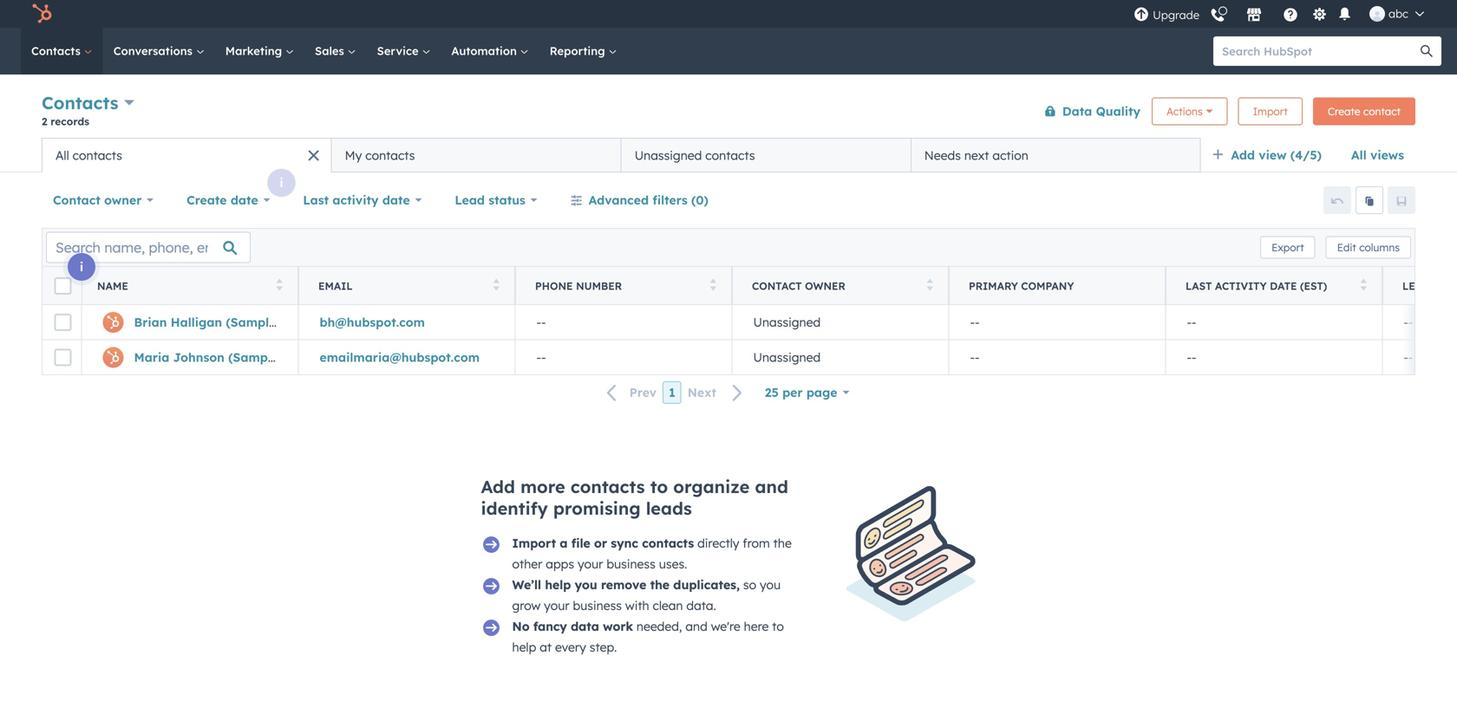 Task type: locate. For each thing, give the bounding box(es) containing it.
primary company
[[969, 280, 1074, 293]]

contacts inside button
[[365, 148, 415, 163]]

0 vertical spatial contact owner
[[53, 193, 142, 208]]

the right from
[[774, 536, 792, 551]]

1 horizontal spatial help
[[545, 578, 571, 593]]

1 vertical spatial lead
[[1403, 280, 1431, 293]]

help down apps
[[545, 578, 571, 593]]

1 horizontal spatial you
[[760, 578, 781, 593]]

contact
[[1364, 105, 1401, 118]]

lead inside popup button
[[455, 193, 485, 208]]

1 vertical spatial the
[[650, 578, 670, 593]]

0 vertical spatial the
[[774, 536, 792, 551]]

2 vertical spatial unassigned
[[753, 350, 821, 365]]

work
[[603, 619, 633, 635]]

other
[[512, 557, 543, 572]]

3 press to sort. element from the left
[[710, 279, 717, 294]]

1 vertical spatial your
[[544, 599, 570, 614]]

1 vertical spatial import
[[512, 536, 556, 551]]

search image
[[1421, 45, 1433, 57]]

you
[[575, 578, 597, 593], [760, 578, 781, 593]]

a
[[560, 536, 568, 551]]

(sample up maria johnson (sample contact) link
[[226, 315, 276, 330]]

help inside needed, and we're here to help at every step.
[[512, 640, 536, 655]]

edit columns
[[1337, 241, 1400, 254]]

reporting link
[[539, 28, 628, 75]]

0 vertical spatial contact
[[53, 193, 101, 208]]

1 vertical spatial (sample
[[228, 350, 278, 365]]

your up fancy
[[544, 599, 570, 614]]

0 horizontal spatial to
[[650, 476, 668, 498]]

press to sort. image left phone
[[493, 279, 500, 291]]

create for create date
[[187, 193, 227, 208]]

we'll
[[512, 578, 541, 593]]

needs next action
[[925, 148, 1029, 163]]

create date button
[[175, 183, 281, 218]]

all
[[1352, 147, 1367, 163], [56, 148, 69, 163]]

advanced filters (0) button
[[559, 183, 720, 218]]

or
[[594, 536, 607, 551]]

unassigned for bh@hubspot.com
[[753, 315, 821, 330]]

0 horizontal spatial press to sort. image
[[710, 279, 717, 291]]

4 press to sort. element from the left
[[927, 279, 933, 294]]

last left the activity
[[303, 193, 329, 208]]

the up clean in the left bottom of the page
[[650, 578, 670, 593]]

0 horizontal spatial last
[[303, 193, 329, 208]]

upgrade
[[1153, 8, 1200, 22]]

date right the activity
[[382, 193, 410, 208]]

1 horizontal spatial contact
[[752, 280, 802, 293]]

create inside popup button
[[187, 193, 227, 208]]

business inside directly from the other apps your business uses.
[[607, 557, 656, 572]]

add
[[1231, 147, 1255, 163], [481, 476, 515, 498]]

0 horizontal spatial and
[[686, 619, 708, 635]]

1 vertical spatial contact owner
[[752, 280, 846, 293]]

0 vertical spatial create
[[1328, 105, 1361, 118]]

1 horizontal spatial the
[[774, 536, 792, 551]]

phone
[[535, 280, 573, 293]]

0 horizontal spatial your
[[544, 599, 570, 614]]

1 vertical spatial unassigned
[[753, 315, 821, 330]]

0 vertical spatial contacts
[[31, 44, 84, 58]]

and up from
[[755, 476, 788, 498]]

menu containing abc
[[1132, 0, 1437, 28]]

(est)
[[1300, 280, 1328, 293]]

data.
[[687, 599, 716, 614]]

last
[[303, 193, 329, 208], [1186, 280, 1212, 293]]

lead status
[[455, 193, 526, 208]]

0 vertical spatial and
[[755, 476, 788, 498]]

last left activity
[[1186, 280, 1212, 293]]

0 vertical spatial i button
[[268, 169, 295, 197]]

and down data.
[[686, 619, 708, 635]]

lead left the stat
[[1403, 280, 1431, 293]]

1 all from the left
[[1352, 147, 1367, 163]]

Search name, phone, email addresses, or company search field
[[46, 232, 251, 263]]

press to sort. image down 'edit columns' button
[[1361, 279, 1367, 291]]

1 horizontal spatial date
[[382, 193, 410, 208]]

--
[[537, 315, 546, 330], [970, 315, 980, 330], [1187, 315, 1197, 330], [1404, 315, 1414, 330], [537, 350, 546, 365], [970, 350, 980, 365], [1187, 350, 1197, 365], [1404, 350, 1414, 365]]

1 date from the left
[[231, 193, 258, 208]]

1 vertical spatial add
[[481, 476, 515, 498]]

1 vertical spatial contact)
[[282, 350, 334, 365]]

contacts up "uses."
[[642, 536, 694, 551]]

business inside so you grow your business with clean data.
[[573, 599, 622, 614]]

to left organize on the bottom
[[650, 476, 668, 498]]

contact) for bh@hubspot.com
[[280, 315, 332, 330]]

0 vertical spatial contact)
[[280, 315, 332, 330]]

actions
[[1167, 105, 1203, 118]]

create contact button
[[1313, 98, 1416, 125]]

more
[[521, 476, 565, 498]]

prev
[[630, 385, 657, 401]]

to
[[650, 476, 668, 498], [772, 619, 784, 635]]

0 vertical spatial import
[[1253, 105, 1288, 118]]

your
[[578, 557, 603, 572], [544, 599, 570, 614]]

create inside button
[[1328, 105, 1361, 118]]

to right here
[[772, 619, 784, 635]]

contacts down records
[[73, 148, 122, 163]]

import inside button
[[1253, 105, 1288, 118]]

1 vertical spatial i button
[[68, 253, 95, 281]]

0 vertical spatial owner
[[104, 193, 142, 208]]

clean
[[653, 599, 683, 614]]

brian halligan (sample contact) link
[[134, 315, 332, 330]]

press to sort. image
[[710, 279, 717, 291], [927, 279, 933, 291]]

conversations link
[[103, 28, 215, 75]]

contacts inside popup button
[[42, 92, 119, 114]]

1 horizontal spatial owner
[[805, 280, 846, 293]]

add left view
[[1231, 147, 1255, 163]]

johnson
[[173, 350, 225, 365]]

1 horizontal spatial lead
[[1403, 280, 1431, 293]]

create left contact at the right top
[[1328, 105, 1361, 118]]

3 press to sort. image from the left
[[1361, 279, 1367, 291]]

0 horizontal spatial lead
[[455, 193, 485, 208]]

1 you from the left
[[575, 578, 597, 593]]

0 vertical spatial business
[[607, 557, 656, 572]]

i button left name
[[68, 253, 95, 281]]

1 horizontal spatial all
[[1352, 147, 1367, 163]]

business up data
[[573, 599, 622, 614]]

0 vertical spatial help
[[545, 578, 571, 593]]

organize
[[673, 476, 750, 498]]

contacts up the import a file or sync contacts
[[571, 476, 645, 498]]

add more contacts to organize and identify promising leads
[[481, 476, 788, 520]]

(sample down brian halligan (sample contact) on the top of page
[[228, 350, 278, 365]]

1 press to sort. image from the left
[[710, 279, 717, 291]]

25
[[765, 385, 779, 400]]

create down all contacts button
[[187, 193, 227, 208]]

all inside button
[[56, 148, 69, 163]]

all for all views
[[1352, 147, 1367, 163]]

import up view
[[1253, 105, 1288, 118]]

pagination navigation
[[597, 382, 754, 405]]

columns
[[1360, 241, 1400, 254]]

and inside add more contacts to organize and identify promising leads
[[755, 476, 788, 498]]

1
[[669, 385, 676, 400]]

0 horizontal spatial you
[[575, 578, 597, 593]]

last for last activity date (est)
[[1186, 280, 1212, 293]]

1 vertical spatial contacts
[[42, 92, 119, 114]]

contacts down contacts banner
[[706, 148, 755, 163]]

abc button
[[1359, 0, 1435, 28]]

1 vertical spatial to
[[772, 619, 784, 635]]

1 vertical spatial contact
[[752, 280, 802, 293]]

marketing
[[225, 44, 285, 58]]

action
[[993, 148, 1029, 163]]

0 vertical spatial your
[[578, 557, 603, 572]]

5 press to sort. element from the left
[[1361, 279, 1367, 294]]

press to sort. element
[[276, 279, 283, 294], [493, 279, 500, 294], [710, 279, 717, 294], [927, 279, 933, 294], [1361, 279, 1367, 294]]

date
[[1270, 280, 1297, 293]]

0 horizontal spatial add
[[481, 476, 515, 498]]

2 you from the left
[[760, 578, 781, 593]]

activity
[[1215, 280, 1267, 293]]

1 vertical spatial business
[[573, 599, 622, 614]]

0 horizontal spatial contact owner
[[53, 193, 142, 208]]

contacts button
[[42, 90, 135, 115]]

menu
[[1132, 0, 1437, 28]]

1 vertical spatial i
[[80, 259, 83, 275]]

1 unassigned button from the top
[[732, 305, 949, 340]]

2 all from the left
[[56, 148, 69, 163]]

2 press to sort. element from the left
[[493, 279, 500, 294]]

you right so
[[760, 578, 781, 593]]

0 horizontal spatial create
[[187, 193, 227, 208]]

upgrade image
[[1134, 7, 1150, 23]]

calling icon button
[[1203, 1, 1233, 27]]

2 horizontal spatial press to sort. image
[[1361, 279, 1367, 291]]

every
[[555, 640, 586, 655]]

0 vertical spatial unassigned
[[635, 148, 702, 163]]

contacts for all contacts
[[73, 148, 122, 163]]

0 vertical spatial lead
[[455, 193, 485, 208]]

1 horizontal spatial press to sort. image
[[927, 279, 933, 291]]

date down all contacts button
[[231, 193, 258, 208]]

last activity date (est)
[[1186, 280, 1328, 293]]

0 horizontal spatial import
[[512, 536, 556, 551]]

all down 2 records
[[56, 148, 69, 163]]

1 horizontal spatial to
[[772, 619, 784, 635]]

brian
[[134, 315, 167, 330]]

business
[[607, 557, 656, 572], [573, 599, 622, 614]]

contact) for emailmaria@hubspot.com
[[282, 350, 334, 365]]

add for add more contacts to organize and identify promising leads
[[481, 476, 515, 498]]

sales link
[[305, 28, 367, 75]]

press to sort. image
[[276, 279, 283, 291], [493, 279, 500, 291], [1361, 279, 1367, 291]]

(4/5)
[[1291, 147, 1322, 163]]

press to sort. image for phone number
[[710, 279, 717, 291]]

edit columns button
[[1326, 236, 1411, 259]]

0 horizontal spatial i button
[[68, 253, 95, 281]]

0 horizontal spatial all
[[56, 148, 69, 163]]

0 horizontal spatial contact
[[53, 193, 101, 208]]

calling icon image
[[1210, 8, 1226, 24]]

and inside needed, and we're here to help at every step.
[[686, 619, 708, 635]]

business up we'll help you remove the duplicates,
[[607, 557, 656, 572]]

press to sort. element for phone number
[[710, 279, 717, 294]]

Search HubSpot search field
[[1214, 36, 1426, 66]]

data quality button
[[1033, 94, 1142, 129]]

lead left status
[[455, 193, 485, 208]]

filters
[[653, 193, 688, 208]]

identify
[[481, 498, 548, 520]]

0 horizontal spatial date
[[231, 193, 258, 208]]

add inside button
[[1231, 147, 1255, 163]]

next button
[[682, 382, 754, 405]]

import button
[[1239, 98, 1303, 125]]

(sample
[[226, 315, 276, 330], [228, 350, 278, 365]]

1 horizontal spatial i
[[280, 175, 283, 190]]

1 vertical spatial last
[[1186, 280, 1212, 293]]

1 horizontal spatial last
[[1186, 280, 1212, 293]]

export button
[[1261, 236, 1316, 259]]

help image
[[1283, 8, 1299, 23]]

help down no
[[512, 640, 536, 655]]

0 vertical spatial i
[[280, 175, 283, 190]]

import up other
[[512, 536, 556, 551]]

number
[[576, 280, 622, 293]]

i button right create date in the left of the page
[[268, 169, 295, 197]]

directly from the other apps your business uses.
[[512, 536, 792, 572]]

your inside directly from the other apps your business uses.
[[578, 557, 603, 572]]

abc
[[1389, 7, 1409, 21]]

step.
[[590, 640, 617, 655]]

1 horizontal spatial press to sort. image
[[493, 279, 500, 291]]

0 horizontal spatial help
[[512, 640, 536, 655]]

press to sort. image left email
[[276, 279, 283, 291]]

data
[[571, 619, 599, 635]]

reporting
[[550, 44, 609, 58]]

contact) down bh@hubspot.com
[[282, 350, 334, 365]]

contacts for my contacts
[[365, 148, 415, 163]]

company
[[1021, 280, 1074, 293]]

(sample for johnson
[[228, 350, 278, 365]]

all contacts button
[[42, 138, 331, 173]]

0 horizontal spatial press to sort. image
[[276, 279, 283, 291]]

2 press to sort. image from the left
[[493, 279, 500, 291]]

1 vertical spatial and
[[686, 619, 708, 635]]

add for add view (4/5)
[[1231, 147, 1255, 163]]

0 horizontal spatial the
[[650, 578, 670, 593]]

contact) down email
[[280, 315, 332, 330]]

1 horizontal spatial add
[[1231, 147, 1255, 163]]

1 horizontal spatial import
[[1253, 105, 1288, 118]]

2 unassigned button from the top
[[732, 340, 949, 375]]

sales
[[315, 44, 348, 58]]

i
[[280, 175, 283, 190], [80, 259, 83, 275]]

contacts right 'my'
[[365, 148, 415, 163]]

1 horizontal spatial create
[[1328, 105, 1361, 118]]

0 vertical spatial (sample
[[226, 315, 276, 330]]

view
[[1259, 147, 1287, 163]]

you left remove
[[575, 578, 597, 593]]

contacts down hubspot link
[[31, 44, 84, 58]]

-- button
[[515, 305, 732, 340], [1383, 305, 1457, 340], [515, 340, 732, 375], [1383, 340, 1457, 375]]

halligan
[[171, 315, 222, 330]]

your inside so you grow your business with clean data.
[[544, 599, 570, 614]]

press to sort. image for last activity date (est)
[[1361, 279, 1367, 291]]

unassigned button for bh@hubspot.com
[[732, 305, 949, 340]]

0 vertical spatial add
[[1231, 147, 1255, 163]]

contacts up records
[[42, 92, 119, 114]]

0 horizontal spatial owner
[[104, 193, 142, 208]]

2 date from the left
[[382, 193, 410, 208]]

add inside add more contacts to organize and identify promising leads
[[481, 476, 515, 498]]

1 horizontal spatial your
[[578, 557, 603, 572]]

i button
[[268, 169, 295, 197], [68, 253, 95, 281]]

2 press to sort. image from the left
[[927, 279, 933, 291]]

0 vertical spatial to
[[650, 476, 668, 498]]

0 vertical spatial last
[[303, 193, 329, 208]]

last inside popup button
[[303, 193, 329, 208]]

1 horizontal spatial and
[[755, 476, 788, 498]]

1 vertical spatial help
[[512, 640, 536, 655]]

add left more
[[481, 476, 515, 498]]

your down the file
[[578, 557, 603, 572]]

1 vertical spatial create
[[187, 193, 227, 208]]

all left views
[[1352, 147, 1367, 163]]



Task type: describe. For each thing, give the bounding box(es) containing it.
needed,
[[637, 619, 682, 635]]

file
[[572, 536, 590, 551]]

maria johnson (sample contact) link
[[134, 350, 334, 365]]

help button
[[1276, 4, 1306, 23]]

owner inside popup button
[[104, 193, 142, 208]]

prev button
[[597, 382, 663, 405]]

25 per page button
[[754, 376, 861, 410]]

0 horizontal spatial i
[[80, 259, 83, 275]]

contact owner button
[[42, 183, 165, 218]]

contact owner inside popup button
[[53, 193, 142, 208]]

maria johnson (sample contact)
[[134, 350, 334, 365]]

needs next action button
[[911, 138, 1201, 173]]

1 press to sort. element from the left
[[276, 279, 283, 294]]

contacts banner
[[42, 89, 1416, 138]]

service
[[377, 44, 422, 58]]

marketing link
[[215, 28, 305, 75]]

contacts link
[[21, 28, 103, 75]]

at
[[540, 640, 552, 655]]

contact inside popup button
[[53, 193, 101, 208]]

email
[[318, 280, 353, 293]]

1 press to sort. image from the left
[[276, 279, 283, 291]]

per
[[783, 385, 803, 400]]

1 vertical spatial owner
[[805, 280, 846, 293]]

next
[[688, 385, 716, 401]]

import for import a file or sync contacts
[[512, 536, 556, 551]]

automation link
[[441, 28, 539, 75]]

contacts for unassigned contacts
[[706, 148, 755, 163]]

press to sort. image for contact owner
[[927, 279, 933, 291]]

unassigned contacts
[[635, 148, 755, 163]]

to inside add more contacts to organize and identify promising leads
[[650, 476, 668, 498]]

bh@hubspot.com link
[[320, 315, 425, 330]]

bh@hubspot.com button
[[298, 305, 515, 340]]

my contacts
[[345, 148, 415, 163]]

my contacts button
[[331, 138, 621, 173]]

marketplaces button
[[1236, 0, 1273, 28]]

automation
[[451, 44, 520, 58]]

notifications button
[[1334, 5, 1356, 23]]

settings image
[[1312, 7, 1328, 23]]

edit
[[1337, 241, 1357, 254]]

notifications image
[[1337, 7, 1353, 23]]

phone number
[[535, 280, 622, 293]]

brian halligan (sample contact)
[[134, 315, 332, 330]]

you inside so you grow your business with clean data.
[[760, 578, 781, 593]]

here
[[744, 619, 769, 635]]

press to sort. element for contact owner
[[927, 279, 933, 294]]

unassigned for emailmaria@hubspot.com
[[753, 350, 821, 365]]

service link
[[367, 28, 441, 75]]

all contacts
[[56, 148, 122, 163]]

search button
[[1412, 36, 1442, 66]]

import a file or sync contacts
[[512, 536, 694, 551]]

all views
[[1352, 147, 1405, 163]]

create for create contact
[[1328, 105, 1361, 118]]

emailmaria@hubspot.com
[[320, 350, 480, 365]]

emailmaria@hubspot.com link
[[320, 350, 480, 365]]

export
[[1272, 241, 1304, 254]]

last for last activity date
[[303, 193, 329, 208]]

uses.
[[659, 557, 687, 572]]

gary orlando image
[[1370, 6, 1385, 22]]

to inside needed, and we're here to help at every step.
[[772, 619, 784, 635]]

2 records
[[42, 115, 89, 128]]

next
[[965, 148, 989, 163]]

press to sort. element for last activity date (est)
[[1361, 279, 1367, 294]]

1 horizontal spatial i button
[[268, 169, 295, 197]]

1 horizontal spatial contact owner
[[752, 280, 846, 293]]

we'll help you remove the duplicates,
[[512, 578, 740, 593]]

press to sort. image for email
[[493, 279, 500, 291]]

import for import
[[1253, 105, 1288, 118]]

primary company column header
[[949, 267, 1167, 305]]

25 per page
[[765, 385, 838, 400]]

lead for lead status
[[455, 193, 485, 208]]

from
[[743, 536, 770, 551]]

sync
[[611, 536, 638, 551]]

unassigned inside button
[[635, 148, 702, 163]]

directly
[[698, 536, 739, 551]]

my
[[345, 148, 362, 163]]

contacts inside add more contacts to organize and identify promising leads
[[571, 476, 645, 498]]

lead stat
[[1403, 280, 1457, 293]]

unassigned contacts button
[[621, 138, 911, 173]]

page
[[807, 385, 838, 400]]

advanced filters (0)
[[589, 193, 709, 208]]

so you grow your business with clean data.
[[512, 578, 781, 614]]

press to sort. element for email
[[493, 279, 500, 294]]

fancy
[[533, 619, 567, 635]]

create date
[[187, 193, 258, 208]]

needs
[[925, 148, 961, 163]]

the inside directly from the other apps your business uses.
[[774, 536, 792, 551]]

marketplaces image
[[1247, 8, 1262, 23]]

all for all contacts
[[56, 148, 69, 163]]

advanced
[[589, 193, 649, 208]]

(0)
[[691, 193, 709, 208]]

lead status button
[[444, 183, 549, 218]]

data quality
[[1063, 104, 1141, 119]]

stat
[[1434, 280, 1457, 293]]

(sample for halligan
[[226, 315, 276, 330]]

actions button
[[1152, 98, 1228, 125]]

hubspot image
[[31, 3, 52, 24]]

records
[[51, 115, 89, 128]]

last activity date
[[303, 193, 410, 208]]

duplicates,
[[673, 578, 740, 593]]

2
[[42, 115, 47, 128]]

conversations
[[113, 44, 196, 58]]

lead for lead stat
[[1403, 280, 1431, 293]]

quality
[[1096, 104, 1141, 119]]

hubspot link
[[21, 3, 65, 24]]

emailmaria@hubspot.com button
[[298, 340, 515, 375]]

unassigned button for emailmaria@hubspot.com
[[732, 340, 949, 375]]

remove
[[601, 578, 647, 593]]

settings link
[[1309, 5, 1331, 23]]

grow
[[512, 599, 541, 614]]

with
[[625, 599, 649, 614]]



Task type: vqa. For each thing, say whether or not it's contained in the screenshot.
Advanced Filters (0) button
yes



